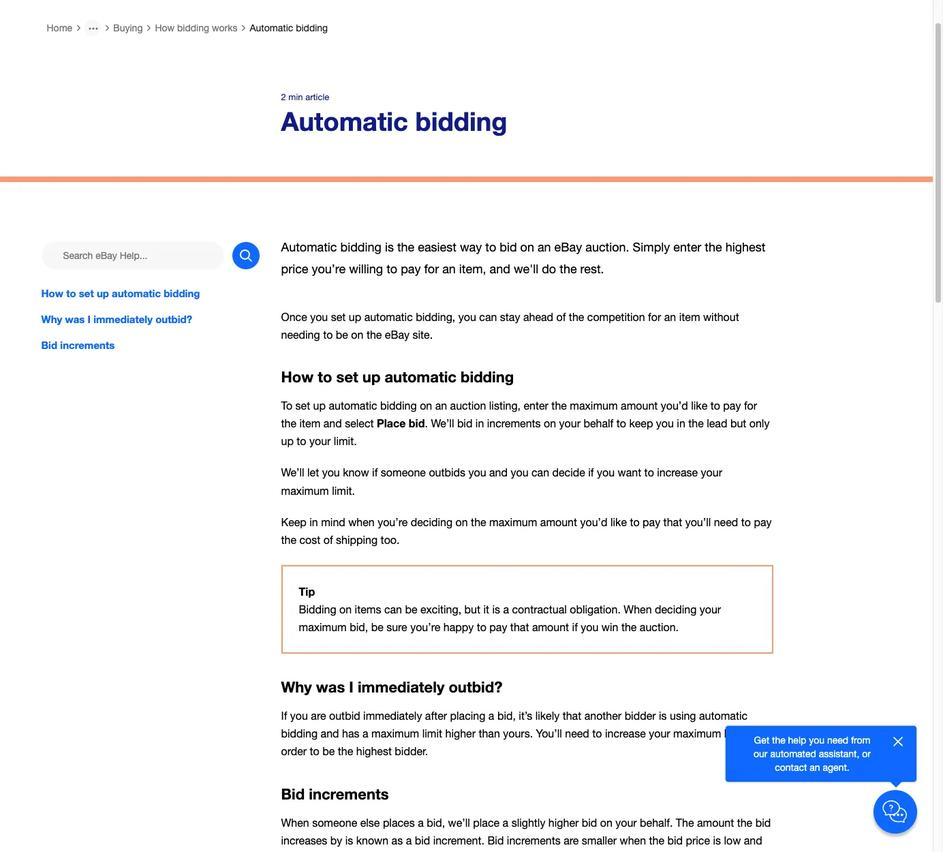 Task type: describe. For each thing, give the bounding box(es) containing it.
the inside . we'll bid in increments on your behalf to keep you in the lead but only up to your limit.
[[689, 417, 704, 430]]

to
[[281, 400, 292, 412]]

0 vertical spatial why
[[41, 313, 62, 325]]

or
[[862, 748, 871, 759]]

bid increments link
[[41, 338, 259, 353]]

a right places
[[418, 816, 424, 829]]

you inside . we'll bid in increments on your behalf to keep you in the lead but only up to your limit.
[[656, 417, 674, 430]]

competition
[[587, 311, 645, 323]]

bid inside when someone else places a bid, we'll place a slightly higher bid on your behalf. the amount the bid increases by is known as a bid increment. bid increments are smaller when the bid price is low an
[[488, 834, 504, 847]]

auction
[[450, 400, 486, 412]]

when inside keep in mind when you're deciding on the maximum amount you'd like to pay that you'll need to pay the cost of shipping too.
[[348, 516, 375, 528]]

works
[[212, 22, 238, 33]]

up up select on the left
[[363, 368, 381, 386]]

simply
[[633, 240, 670, 254]]

limit. inside we'll let you know if someone outbids you and you can decide if you want to increase your maximum limit.
[[332, 484, 355, 497]]

than
[[479, 728, 500, 740]]

rest.
[[580, 262, 604, 276]]

to set up automatic bidding on an auction listing, enter the maximum amount you'd like to pay for the item and select
[[281, 400, 757, 430]]

1 horizontal spatial how to set up automatic bidding
[[281, 368, 514, 386]]

an inside the get the help you need from our automated assistant, or contact an agent.
[[810, 762, 820, 773]]

the down behalf.
[[649, 834, 665, 847]]

1 horizontal spatial why was i immediately outbid?
[[281, 678, 503, 696]]

maximum up bidder.
[[371, 728, 419, 740]]

increase inside if you are outbid immediately after placing a bid, it's likely that another bidder is using automatic bidding and has a maximum limit higher than yours. you'll need to increase your maximum limit in order to be the highest bidder.
[[605, 728, 646, 740]]

in inside if you are outbid immediately after placing a bid, it's likely that another bidder is using automatic bidding and has a maximum limit higher than yours. you'll need to increase your maximum limit in order to be the highest bidder.
[[747, 728, 756, 740]]

0 vertical spatial i
[[88, 313, 91, 325]]

automatic inside 2 min article automatic bidding
[[281, 106, 408, 136]]

why was i immediately outbid? inside why was i immediately outbid? link
[[41, 313, 192, 325]]

automatic for automatic bidding is the easiest way to bid on an ebay auction. simply enter the highest price you're willing to pay for an item, and we'll do the rest.
[[281, 240, 337, 254]]

the inside tip bidding on items can be exciting, but it is a contractual obligation. when deciding your maximum bid, be sure you're happy to pay that amount if you win the auction.
[[622, 621, 637, 633]]

the up . we'll bid in increments on your behalf to keep you in the lead but only up to your limit.
[[552, 400, 567, 412]]

how for how to set up automatic bidding link
[[41, 287, 63, 299]]

automatic up why was i immediately outbid? link
[[112, 287, 161, 299]]

ebay inside the automatic bidding is the easiest way to bid on an ebay auction. simply enter the highest price you're willing to pay for an item, and we'll do the rest.
[[555, 240, 582, 254]]

known
[[356, 834, 389, 847]]

the left the easiest
[[397, 240, 415, 254]]

amount inside tip bidding on items can be exciting, but it is a contractual obligation. when deciding your maximum bid, be sure you're happy to pay that amount if you win the auction.
[[532, 621, 569, 633]]

help
[[788, 735, 807, 746]]

in inside keep in mind when you're deciding on the maximum amount you'd like to pay that you'll need to pay the cost of shipping too.
[[310, 516, 318, 528]]

by is
[[330, 834, 353, 847]]

on inside to set up automatic bidding on an auction listing, enter the maximum amount you'd like to pay for the item and select
[[420, 400, 432, 412]]

how bidding works
[[155, 22, 238, 33]]

another
[[585, 710, 622, 722]]

you'd inside to set up automatic bidding on an auction listing, enter the maximum amount you'd like to pay for the item and select
[[661, 400, 688, 412]]

contractual
[[512, 603, 567, 615]]

like inside keep in mind when you're deciding on the maximum amount you'd like to pay that you'll need to pay the cost of shipping too.
[[611, 516, 627, 528]]

up inside . we'll bid in increments on your behalf to keep you in the lead but only up to your limit.
[[281, 435, 294, 447]]

if
[[281, 710, 287, 722]]

immediately inside if you are outbid immediately after placing a bid, it's likely that another bidder is using automatic bidding and has a maximum limit higher than yours. you'll need to increase your maximum limit in order to be the highest bidder.
[[363, 710, 422, 722]]

bidder.
[[395, 745, 428, 758]]

you inside the get the help you need from our automated assistant, or contact an agent.
[[809, 735, 825, 746]]

1 vertical spatial was
[[316, 678, 345, 696]]

the left site.
[[367, 328, 382, 341]]

1 vertical spatial why
[[281, 678, 312, 696]]

increase inside we'll let you know if someone outbids you and you can decide if you want to increase your maximum limit.
[[657, 467, 698, 479]]

the right do
[[560, 262, 577, 276]]

for inside once you set up automatic bidding, you can stay ahead of the competition for an item without needing to be on the ebay site.
[[648, 311, 661, 323]]

2
[[281, 92, 286, 102]]

are inside if you are outbid immediately after placing a bid, it's likely that another bidder is using automatic bidding and has a maximum limit higher than yours. you'll need to increase your maximum limit in order to be the highest bidder.
[[311, 710, 326, 722]]

lead but
[[707, 417, 747, 430]]

site.
[[413, 328, 433, 341]]

stay
[[500, 311, 520, 323]]

be left the sure
[[371, 621, 384, 633]]

tip
[[299, 585, 315, 598]]

slightly
[[512, 816, 546, 829]]

keep
[[629, 417, 653, 430]]

and inside the automatic bidding is the easiest way to bid on an ebay auction. simply enter the highest price you're willing to pay for an item, and we'll do the rest.
[[490, 262, 510, 276]]

in right keep on the right
[[677, 417, 686, 430]]

automatic bidding is the easiest way to bid on an ebay auction. simply enter the highest price you're willing to pay for an item, and we'll do the rest.
[[281, 240, 766, 276]]

bidder
[[625, 710, 656, 722]]

a inside tip bidding on items can be exciting, but it is a contractual obligation. when deciding your maximum bid, be sure you're happy to pay that amount if you win the auction.
[[503, 603, 509, 615]]

after
[[425, 710, 447, 722]]

place bid
[[377, 417, 425, 430]]

buying
[[113, 22, 143, 33]]

exciting,
[[421, 603, 462, 615]]

increment.
[[433, 834, 485, 847]]

how bidding works link
[[155, 22, 238, 33]]

the inside the get the help you need from our automated assistant, or contact an agent.
[[772, 735, 786, 746]]

it
[[484, 603, 489, 615]]

maximum inside to set up automatic bidding on an auction listing, enter the maximum amount you'd like to pay for the item and select
[[570, 400, 618, 412]]

to inside to set up automatic bidding on an auction listing, enter the maximum amount you'd like to pay for the item and select
[[711, 400, 720, 412]]

we'll
[[448, 816, 470, 829]]

1 vertical spatial bid increments
[[281, 785, 389, 803]]

pay inside tip bidding on items can be exciting, but it is a contractual obligation. when deciding your maximum bid, be sure you're happy to pay that amount if you win the auction.
[[490, 621, 507, 633]]

.
[[425, 417, 428, 430]]

happy
[[444, 621, 474, 633]]

needing
[[281, 328, 320, 341]]

when inside when someone else places a bid, we'll place a slightly higher bid on your behalf. the amount the bid increases by is known as a bid increment. bid increments are smaller when the bid price is low an
[[620, 834, 646, 847]]

has
[[342, 728, 360, 740]]

that inside keep in mind when you're deciding on the maximum amount you'd like to pay that you'll need to pay the cost of shipping too.
[[664, 516, 682, 528]]

order
[[281, 745, 307, 758]]

and inside to set up automatic bidding on an auction listing, enter the maximum amount you'd like to pay for the item and select
[[324, 417, 342, 430]]

but
[[465, 603, 481, 615]]

our
[[754, 748, 768, 759]]

yours.
[[503, 728, 533, 740]]

sure
[[387, 621, 407, 633]]

1 vertical spatial immediately
[[358, 678, 445, 696]]

an left item,
[[442, 262, 456, 276]]

do
[[542, 262, 556, 276]]

tip bidding on items can be exciting, but it is a contractual obligation. when deciding your maximum bid, be sure you're happy to pay that amount if you win the auction.
[[299, 585, 721, 633]]

automatic inside if you are outbid immediately after placing a bid, it's likely that another bidder is using automatic bidding and has a maximum limit higher than yours. you'll need to increase your maximum limit in order to be the highest bidder.
[[699, 710, 748, 722]]

amount inside keep in mind when you're deciding on the maximum amount you'd like to pay that you'll need to pay the cost of shipping too.
[[540, 516, 577, 528]]

2 horizontal spatial if
[[588, 467, 594, 479]]

amount inside when someone else places a bid, we'll place a slightly higher bid on your behalf. the amount the bid increases by is known as a bid increment. bid increments are smaller when the bid price is low an
[[697, 816, 734, 829]]

automatic for automatic bidding
[[250, 22, 293, 33]]

you're inside keep in mind when you're deciding on the maximum amount you'd like to pay that you'll need to pay the cost of shipping too.
[[378, 516, 408, 528]]

pay right 'you'll'
[[754, 516, 772, 528]]

bid inside . we'll bid in increments on your behalf to keep you in the lead but only up to your limit.
[[457, 417, 473, 430]]

why was i immediately outbid? link
[[41, 312, 259, 327]]

0 vertical spatial was
[[65, 313, 85, 325]]

when inside tip bidding on items can be exciting, but it is a contractual obligation. when deciding your maximum bid, be sure you're happy to pay that amount if you win the auction.
[[624, 603, 652, 615]]

if you are outbid immediately after placing a bid, it's likely that another bidder is using automatic bidding and has a maximum limit higher than yours. you'll need to increase your maximum limit in order to be the highest bidder.
[[281, 710, 756, 758]]

on inside tip bidding on items can be exciting, but it is a contractual obligation. when deciding your maximum bid, be sure you're happy to pay that amount if you win the auction.
[[339, 603, 352, 615]]

get the help you need from our automated assistant, or contact an agent. tooltip
[[748, 733, 877, 774]]

items
[[355, 603, 381, 615]]

on inside when someone else places a bid, we'll place a slightly higher bid on your behalf. the amount the bid increases by is known as a bid increment. bid increments are smaller when the bid price is low an
[[600, 816, 613, 829]]

1 horizontal spatial i
[[349, 678, 354, 696]]

in down auction
[[476, 417, 484, 430]]

price inside when someone else places a bid, we'll place a slightly higher bid on your behalf. the amount the bid increases by is known as a bid increment. bid increments are smaller when the bid price is low an
[[686, 834, 710, 847]]

be up the sure
[[405, 603, 417, 615]]

bidding inside the automatic bidding is the easiest way to bid on an ebay auction. simply enter the highest price you're willing to pay for an item, and we'll do the rest.
[[340, 240, 382, 254]]

ebay inside once you set up automatic bidding, you can stay ahead of the competition for an item without needing to be on the ebay site.
[[385, 328, 410, 341]]

pay inside to set up automatic bidding on an auction listing, enter the maximum amount you'd like to pay for the item and select
[[723, 400, 741, 412]]

and inside we'll let you know if someone outbids you and you can decide if you want to increase your maximum limit.
[[489, 467, 508, 479]]

up inside once you set up automatic bidding, you can stay ahead of the competition for an item without needing to be on the ebay site.
[[349, 311, 361, 323]]

min
[[289, 92, 303, 102]]

increases
[[281, 834, 327, 847]]

place
[[473, 816, 500, 829]]

we'll inside we'll let you know if someone outbids you and you can decide if you want to increase your maximum limit.
[[281, 467, 304, 479]]

likely
[[535, 710, 560, 722]]

your inside tip bidding on items can be exciting, but it is a contractual obligation. when deciding your maximum bid, be sure you're happy to pay that amount if you win the auction.
[[700, 603, 721, 615]]

as
[[392, 834, 403, 847]]

for inside the automatic bidding is the easiest way to bid on an ebay auction. simply enter the highest price you're willing to pay for an item, and we'll do the rest.
[[424, 262, 439, 276]]

set up select on the left
[[336, 368, 358, 386]]

the down keep
[[281, 533, 297, 546]]

agent.
[[823, 762, 850, 773]]

higher
[[549, 816, 579, 829]]

we'll let you know if someone outbids you and you can decide if you want to increase your maximum limit.
[[281, 467, 723, 497]]

willing
[[349, 262, 383, 276]]

that inside tip bidding on items can be exciting, but it is a contractual obligation. when deciding your maximum bid, be sure you're happy to pay that amount if you win the auction.
[[510, 621, 529, 633]]

behalf
[[584, 417, 614, 430]]

obligation.
[[570, 603, 621, 615]]

you left want
[[597, 467, 615, 479]]

limit
[[724, 728, 744, 740]]

automatic down site.
[[385, 368, 457, 386]]

maximum down the using
[[674, 728, 721, 740]]

you'll
[[685, 516, 711, 528]]

you right let
[[322, 467, 340, 479]]

limit. inside . we'll bid in increments on your behalf to keep you in the lead but only up to your limit.
[[334, 435, 357, 447]]

bidding inside 2 min article automatic bidding
[[415, 106, 507, 136]]

is inside tip bidding on items can be exciting, but it is a contractual obligation. when deciding your maximum bid, be sure you're happy to pay that amount if you win the auction.
[[492, 603, 500, 615]]

set inside to set up automatic bidding on an auction listing, enter the maximum amount you'd like to pay for the item and select
[[296, 400, 310, 412]]

item,
[[459, 262, 486, 276]]

a right has
[[363, 728, 368, 740]]

maximum inside tip bidding on items can be exciting, but it is a contractual obligation. when deciding your maximum bid, be sure you're happy to pay that amount if you win the auction.
[[299, 621, 347, 633]]

article
[[305, 92, 329, 102]]

behalf.
[[640, 816, 673, 829]]

that inside if you are outbid immediately after placing a bid, it's likely that another bidder is using automatic bidding and has a maximum limit higher than yours. you'll need to increase your maximum limit in order to be the highest bidder.
[[563, 710, 582, 722]]

place
[[377, 417, 406, 430]]

the down to
[[281, 417, 297, 430]]

assistant,
[[819, 748, 860, 759]]

bid inside the automatic bidding is the easiest way to bid on an ebay auction. simply enter the highest price you're willing to pay for an item, and we'll do the rest.
[[500, 240, 517, 254]]

increments up the else
[[309, 785, 389, 803]]

Search eBay Help... text field
[[41, 242, 224, 269]]

a up than on the right bottom of page
[[489, 710, 494, 722]]

price inside the automatic bidding is the easiest way to bid on an ebay auction. simply enter the highest price you're willing to pay for an item, and we'll do the rest.
[[281, 262, 308, 276]]

1 vertical spatial outbid?
[[449, 678, 503, 696]]

automatic bidding
[[250, 22, 328, 33]]

be inside once you set up automatic bidding, you can stay ahead of the competition for an item without needing to be on the ebay site.
[[336, 328, 348, 341]]

need inside the get the help you need from our automated assistant, or contact an agent.
[[827, 735, 849, 746]]

2 min article automatic bidding
[[281, 92, 507, 136]]

deciding inside keep in mind when you're deciding on the maximum amount you'd like to pay that you'll need to pay the cost of shipping too.
[[411, 516, 453, 528]]

an inside to set up automatic bidding on an auction listing, enter the maximum amount you'd like to pay for the item and select
[[435, 400, 447, 412]]

how to set up automatic bidding link
[[41, 286, 259, 301]]

without
[[703, 311, 739, 323]]

is inside the automatic bidding is the easiest way to bid on an ebay auction. simply enter the highest price you're willing to pay for an item, and we'll do the rest.
[[385, 240, 394, 254]]



Task type: locate. For each thing, give the bounding box(es) containing it.
item inside once you set up automatic bidding, you can stay ahead of the competition for an item without needing to be on the ebay site.
[[679, 311, 700, 323]]

way
[[460, 240, 482, 254]]

amount inside to set up automatic bidding on an auction listing, enter the maximum amount you'd like to pay for the item and select
[[621, 400, 658, 412]]

on down "outbids"
[[456, 516, 468, 528]]

0 horizontal spatial we'll
[[281, 467, 304, 479]]

you're inside the automatic bidding is the easiest way to bid on an ebay auction. simply enter the highest price you're willing to pay for an item, and we'll do the rest.
[[312, 262, 346, 276]]

you inside tip bidding on items can be exciting, but it is a contractual obligation. when deciding your maximum bid, be sure you're happy to pay that amount if you win the auction.
[[581, 621, 599, 633]]

get
[[754, 735, 770, 746]]

home
[[47, 22, 72, 33]]

2 vertical spatial bid
[[488, 834, 504, 847]]

1 vertical spatial enter
[[524, 400, 549, 412]]

you right keep on the right
[[656, 417, 674, 430]]

0 vertical spatial when
[[624, 603, 652, 615]]

0 vertical spatial immediately
[[93, 313, 153, 325]]

and
[[490, 262, 510, 276], [324, 417, 342, 430], [489, 467, 508, 479]]

0 horizontal spatial someone
[[312, 816, 357, 829]]

0 vertical spatial can
[[479, 311, 497, 323]]

you'll
[[536, 728, 562, 740]]

outbid
[[329, 710, 360, 722]]

0 horizontal spatial for
[[424, 262, 439, 276]]

0 horizontal spatial how to set up automatic bidding
[[41, 287, 200, 299]]

up down to
[[281, 435, 294, 447]]

someone inside when someone else places a bid, we'll place a slightly higher bid on your behalf. the amount the bid increases by is known as a bid increment. bid increments are smaller when the bid price is low an
[[312, 816, 357, 829]]

bid, down the items
[[350, 621, 368, 633]]

your
[[559, 417, 581, 430], [309, 435, 331, 447], [701, 467, 723, 479], [700, 603, 721, 615], [649, 728, 670, 740], [616, 816, 637, 829]]

on up we'll
[[520, 240, 534, 254]]

0 horizontal spatial was
[[65, 313, 85, 325]]

2 vertical spatial for
[[744, 400, 757, 412]]

1 vertical spatial we'll
[[281, 467, 304, 479]]

you right "help"
[[809, 735, 825, 746]]

we'll right .
[[431, 417, 454, 430]]

0 horizontal spatial ebay
[[385, 328, 410, 341]]

0 vertical spatial we'll
[[431, 417, 454, 430]]

bid, inside if you are outbid immediately after placing a bid, it's likely that another bidder is using automatic bidding and has a maximum limit higher than yours. you'll need to increase your maximum limit in order to be the highest bidder.
[[498, 710, 516, 722]]

smaller
[[582, 834, 617, 847]]

2 horizontal spatial that
[[664, 516, 682, 528]]

when someone else places a bid, we'll place a slightly higher bid on your behalf. the amount the bid increases by is known as a bid increment. bid increments are smaller when the bid price is low an
[[281, 816, 771, 852]]

1 vertical spatial you're
[[378, 516, 408, 528]]

1 horizontal spatial bid
[[281, 785, 305, 803]]

1 vertical spatial automatic
[[281, 106, 408, 136]]

places
[[383, 816, 415, 829]]

be inside if you are outbid immediately after placing a bid, it's likely that another bidder is using automatic bidding and has a maximum limit higher than yours. you'll need to increase your maximum limit in order to be the highest bidder.
[[323, 745, 335, 758]]

pay up the lead but
[[723, 400, 741, 412]]

set inside once you set up automatic bidding, you can stay ahead of the competition for an item without needing to be on the ebay site.
[[331, 311, 346, 323]]

you down obligation.
[[581, 621, 599, 633]]

0 vertical spatial auction.
[[586, 240, 630, 254]]

1 horizontal spatial you're
[[378, 516, 408, 528]]

1 vertical spatial and
[[324, 417, 342, 430]]

cost
[[300, 533, 321, 546]]

2 vertical spatial how
[[281, 368, 314, 386]]

your inside if you are outbid immediately after placing a bid, it's likely that another bidder is using automatic bidding and has a maximum limit higher than yours. you'll need to increase your maximum limit in order to be the highest bidder.
[[649, 728, 670, 740]]

can
[[479, 311, 497, 323], [532, 467, 549, 479], [384, 603, 402, 615]]

when right obligation.
[[624, 603, 652, 615]]

you're inside tip bidding on items can be exciting, but it is a contractual obligation. when deciding your maximum bid, be sure you're happy to pay that amount if you win the auction.
[[410, 621, 441, 633]]

1 vertical spatial of
[[324, 533, 333, 546]]

0 vertical spatial enter
[[674, 240, 702, 254]]

1 horizontal spatial ebay
[[555, 240, 582, 254]]

the right 'the'
[[737, 816, 753, 829]]

bid, inside tip bidding on items can be exciting, but it is a contractual obligation. when deciding your maximum bid, be sure you're happy to pay that amount if you win the auction.
[[350, 621, 368, 633]]

1 vertical spatial that
[[510, 621, 529, 633]]

1 horizontal spatial highest
[[726, 240, 766, 254]]

to inside we'll let you know if someone outbids you and you can decide if you want to increase your maximum limit.
[[645, 467, 654, 479]]

0 vertical spatial how
[[155, 22, 175, 33]]

when inside when someone else places a bid, we'll place a slightly higher bid on your behalf. the amount the bid increases by is known as a bid increment. bid increments are smaller when the bid price is low an
[[281, 816, 309, 829]]

for up only
[[744, 400, 757, 412]]

maximum
[[570, 400, 618, 412], [281, 484, 329, 497], [489, 516, 537, 528], [299, 621, 347, 633], [371, 728, 419, 740], [674, 728, 721, 740]]

on inside once you set up automatic bidding, you can stay ahead of the competition for an item without needing to be on the ebay site.
[[351, 328, 364, 341]]

we'll
[[514, 262, 539, 276]]

only
[[750, 417, 770, 430]]

amount
[[621, 400, 658, 412], [540, 516, 577, 528], [532, 621, 569, 633], [697, 816, 734, 829]]

that right the likely
[[563, 710, 582, 722]]

need inside if you are outbid immediately after placing a bid, it's likely that another bidder is using automatic bidding and has a maximum limit higher than yours. you'll need to increase your maximum limit in order to be the highest bidder.
[[565, 728, 589, 740]]

item up let
[[300, 417, 321, 430]]

0 vertical spatial of
[[557, 311, 566, 323]]

shipping
[[336, 533, 378, 546]]

up down the search ebay help... text box
[[97, 287, 109, 299]]

why was i immediately outbid? down how to set up automatic bidding link
[[41, 313, 192, 325]]

0 horizontal spatial when
[[281, 816, 309, 829]]

how to set up automatic bidding down the search ebay help... text box
[[41, 287, 200, 299]]

1 horizontal spatial we'll
[[431, 417, 454, 430]]

be
[[336, 328, 348, 341], [405, 603, 417, 615], [371, 621, 384, 633], [323, 745, 335, 758]]

the right ahead at the right top of page
[[569, 311, 584, 323]]

the inside if you are outbid immediately after placing a bid, it's likely that another bidder is using automatic bidding and has a maximum limit higher than yours. you'll need to increase your maximum limit in order to be the highest bidder.
[[338, 745, 353, 758]]

increments
[[60, 339, 115, 351], [487, 417, 541, 430], [309, 785, 389, 803], [507, 834, 561, 847]]

1 vertical spatial when
[[620, 834, 646, 847]]

when up increases
[[281, 816, 309, 829]]

how for "how bidding works" link
[[155, 22, 175, 33]]

increments inside when someone else places a bid, we'll place a slightly higher bid on your behalf. the amount the bid increases by is known as a bid increment. bid increments are smaller when the bid price is low an
[[507, 834, 561, 847]]

bid inside bid increments 'link'
[[41, 339, 57, 351]]

the down we'll let you know if someone outbids you and you can decide if you want to increase your maximum limit.
[[471, 516, 486, 528]]

price up once
[[281, 262, 308, 276]]

enter right simply
[[674, 240, 702, 254]]

on up .
[[420, 400, 432, 412]]

0 vertical spatial price
[[281, 262, 308, 276]]

deciding
[[411, 516, 453, 528], [655, 603, 697, 615]]

the down has
[[338, 745, 353, 758]]

if right know
[[372, 467, 378, 479]]

of inside keep in mind when you're deciding on the maximum amount you'd like to pay that you'll need to pay the cost of shipping too.
[[324, 533, 333, 546]]

0 vertical spatial someone
[[381, 467, 426, 479]]

of inside once you set up automatic bidding, you can stay ahead of the competition for an item without needing to be on the ebay site.
[[557, 311, 566, 323]]

0 horizontal spatial highest
[[356, 745, 392, 758]]

on inside . we'll bid in increments on your behalf to keep you in the lead but only up to your limit.
[[544, 417, 556, 430]]

set down the search ebay help... text box
[[79, 287, 94, 299]]

when up shipping
[[348, 516, 375, 528]]

your inside when someone else places a bid, we'll place a slightly higher bid on your behalf. the amount the bid increases by is known as a bid increment. bid increments are smaller when the bid price is low an
[[616, 816, 637, 829]]

on
[[520, 240, 534, 254], [351, 328, 364, 341], [420, 400, 432, 412], [544, 417, 556, 430], [456, 516, 468, 528], [339, 603, 352, 615], [600, 816, 613, 829]]

automatic up site.
[[364, 311, 413, 323]]

bidding
[[299, 603, 336, 615]]

deciding inside tip bidding on items can be exciting, but it is a contractual obligation. when deciding your maximum bid, be sure you're happy to pay that amount if you win the auction.
[[655, 603, 697, 615]]

and left we'll
[[490, 262, 510, 276]]

are down higher
[[564, 834, 579, 847]]

on inside keep in mind when you're deciding on the maximum amount you'd like to pay that you'll need to pay the cost of shipping too.
[[456, 516, 468, 528]]

limit higher
[[422, 728, 476, 740]]

highest inside if you are outbid immediately after placing a bid, it's likely that another bidder is using automatic bidding and has a maximum limit higher than yours. you'll need to increase your maximum limit in order to be the highest bidder.
[[356, 745, 392, 758]]

0 horizontal spatial of
[[324, 533, 333, 546]]

maximum inside keep in mind when you're deciding on the maximum amount you'd like to pay that you'll need to pay the cost of shipping too.
[[489, 516, 537, 528]]

is inside if you are outbid immediately after placing a bid, it's likely that another bidder is using automatic bidding and has a maximum limit higher than yours. you'll need to increase your maximum limit in order to be the highest bidder.
[[659, 710, 667, 722]]

bidding and
[[281, 728, 339, 740]]

i
[[88, 313, 91, 325], [349, 678, 354, 696]]

can inside tip bidding on items can be exciting, but it is a contractual obligation. when deciding your maximum bid, be sure you're happy to pay that amount if you win the auction.
[[384, 603, 402, 615]]

a right place
[[503, 816, 509, 829]]

price down 'the'
[[686, 834, 710, 847]]

in right limit
[[747, 728, 756, 740]]

immediately
[[93, 313, 153, 325], [358, 678, 445, 696], [363, 710, 422, 722]]

highest inside the automatic bidding is the easiest way to bid on an ebay auction. simply enter the highest price you're willing to pay for an item, and we'll do the rest.
[[726, 240, 766, 254]]

0 vertical spatial when
[[348, 516, 375, 528]]

0 vertical spatial for
[[424, 262, 439, 276]]

increase right want
[[657, 467, 698, 479]]

0 horizontal spatial if
[[372, 467, 378, 479]]

can left decide
[[532, 467, 549, 479]]

you're left the willing
[[312, 262, 346, 276]]

bid, left it's
[[498, 710, 516, 722]]

set
[[79, 287, 94, 299], [331, 311, 346, 323], [336, 368, 358, 386], [296, 400, 310, 412]]

is inside when someone else places a bid, we'll place a slightly higher bid on your behalf. the amount the bid increases by is known as a bid increment. bid increments are smaller when the bid price is low an
[[713, 834, 721, 847]]

keep
[[281, 516, 307, 528]]

set right to
[[296, 400, 310, 412]]

1 vertical spatial bid,
[[498, 710, 516, 722]]

i down how to set up automatic bidding link
[[88, 313, 91, 325]]

you
[[310, 311, 328, 323], [459, 311, 476, 323], [656, 417, 674, 430], [322, 467, 340, 479], [469, 467, 486, 479], [511, 467, 529, 479], [597, 467, 615, 479], [581, 621, 599, 633], [290, 710, 308, 722], [809, 735, 825, 746]]

1 vertical spatial why was i immediately outbid?
[[281, 678, 503, 696]]

1 horizontal spatial need
[[714, 516, 738, 528]]

you'd inside keep in mind when you're deciding on the maximum amount you'd like to pay that you'll need to pay the cost of shipping too.
[[580, 516, 608, 528]]

1 horizontal spatial price
[[686, 834, 710, 847]]

bid increments inside bid increments 'link'
[[41, 339, 115, 351]]

someone up by is
[[312, 816, 357, 829]]

automatic
[[112, 287, 161, 299], [364, 311, 413, 323], [385, 368, 457, 386], [329, 400, 377, 412], [699, 710, 748, 722]]

for inside to set up automatic bidding on an auction listing, enter the maximum amount you'd like to pay for the item and select
[[744, 400, 757, 412]]

you inside if you are outbid immediately after placing a bid, it's likely that another bidder is using automatic bidding and has a maximum limit higher than yours. you'll need to increase your maximum limit in order to be the highest bidder.
[[290, 710, 308, 722]]

item left without
[[679, 311, 700, 323]]

and down . we'll bid in increments on your behalf to keep you in the lead but only up to your limit.
[[489, 467, 508, 479]]

automatic up limit
[[699, 710, 748, 722]]

on right 'needing'
[[351, 328, 364, 341]]

auction. up rest.
[[586, 240, 630, 254]]

1 horizontal spatial someone
[[381, 467, 426, 479]]

0 vertical spatial how to set up automatic bidding
[[41, 287, 200, 299]]

the right simply
[[705, 240, 722, 254]]

automatic
[[250, 22, 293, 33], [281, 106, 408, 136], [281, 240, 337, 254]]

we'll
[[431, 417, 454, 430], [281, 467, 304, 479]]

2 vertical spatial that
[[563, 710, 582, 722]]

2 horizontal spatial need
[[827, 735, 849, 746]]

2 vertical spatial bid,
[[427, 816, 445, 829]]

someone left "outbids"
[[381, 467, 426, 479]]

a right 'as'
[[406, 834, 412, 847]]

automatic inside to set up automatic bidding on an auction listing, enter the maximum amount you'd like to pay for the item and select
[[329, 400, 377, 412]]

0 horizontal spatial you're
[[312, 262, 346, 276]]

1 vertical spatial item
[[300, 417, 321, 430]]

2 horizontal spatial bid
[[488, 834, 504, 847]]

1 vertical spatial increase
[[605, 728, 646, 740]]

2 vertical spatial can
[[384, 603, 402, 615]]

placing
[[450, 710, 486, 722]]

you're down exciting,
[[410, 621, 441, 633]]

0 vertical spatial why was i immediately outbid?
[[41, 313, 192, 325]]

home link
[[47, 22, 72, 33]]

when
[[348, 516, 375, 528], [620, 834, 646, 847]]

you right bidding,
[[459, 311, 476, 323]]

automated
[[770, 748, 816, 759]]

can left stay
[[479, 311, 497, 323]]

auction. inside the automatic bidding is the easiest way to bid on an ebay auction. simply enter the highest price you're willing to pay for an item, and we'll do the rest.
[[586, 240, 630, 254]]

like inside to set up automatic bidding on an auction listing, enter the maximum amount you'd like to pay for the item and select
[[691, 400, 708, 412]]

get the help you need from our automated assistant, or contact an agent.
[[754, 735, 871, 773]]

price
[[281, 262, 308, 276], [686, 834, 710, 847]]

like down want
[[611, 516, 627, 528]]

1 horizontal spatial how
[[155, 22, 175, 33]]

need right 'you'll'
[[714, 516, 738, 528]]

win
[[602, 621, 619, 633]]

you're
[[312, 262, 346, 276], [378, 516, 408, 528], [410, 621, 441, 633]]

it's
[[519, 710, 532, 722]]

the
[[676, 816, 694, 829]]

to inside tip bidding on items can be exciting, but it is a contractual obligation. when deciding your maximum bid, be sure you're happy to pay that amount if you win the auction.
[[477, 621, 487, 633]]

1 horizontal spatial bid,
[[427, 816, 445, 829]]

know
[[343, 467, 369, 479]]

0 vertical spatial and
[[490, 262, 510, 276]]

2 horizontal spatial how
[[281, 368, 314, 386]]

0 horizontal spatial when
[[348, 516, 375, 528]]

1 horizontal spatial when
[[620, 834, 646, 847]]

why
[[41, 313, 62, 325], [281, 678, 312, 696]]

0 horizontal spatial price
[[281, 262, 308, 276]]

an left auction
[[435, 400, 447, 412]]

outbids
[[429, 467, 466, 479]]

1 horizontal spatial deciding
[[655, 603, 697, 615]]

we'll left let
[[281, 467, 304, 479]]

0 vertical spatial bid increments
[[41, 339, 115, 351]]

pay inside the automatic bidding is the easiest way to bid on an ebay auction. simply enter the highest price you're willing to pay for an item, and we'll do the rest.
[[401, 262, 421, 276]]

you down . we'll bid in increments on your behalf to keep you in the lead but only up to your limit.
[[511, 467, 529, 479]]

1 horizontal spatial you'd
[[661, 400, 688, 412]]

someone
[[381, 467, 426, 479], [312, 816, 357, 829]]

you right once
[[310, 311, 328, 323]]

pay
[[401, 262, 421, 276], [723, 400, 741, 412], [643, 516, 661, 528], [754, 516, 772, 528], [490, 621, 507, 633]]

1 vertical spatial for
[[648, 311, 661, 323]]

can inside once you set up automatic bidding, you can stay ahead of the competition for an item without needing to be on the ebay site.
[[479, 311, 497, 323]]

how to set up automatic bidding up the place bid
[[281, 368, 514, 386]]

automatic bidding link
[[250, 22, 328, 33]]

1 vertical spatial bid
[[281, 785, 305, 803]]

else
[[360, 816, 380, 829]]

need inside keep in mind when you're deciding on the maximum amount you'd like to pay that you'll need to pay the cost of shipping too.
[[714, 516, 738, 528]]

you right "outbids"
[[469, 467, 486, 479]]

for right competition at top
[[648, 311, 661, 323]]

0 horizontal spatial deciding
[[411, 516, 453, 528]]

to inside once you set up automatic bidding, you can stay ahead of the competition for an item without needing to be on the ebay site.
[[323, 328, 333, 341]]

an left without
[[664, 311, 676, 323]]

someone inside we'll let you know if someone outbids you and you can decide if you want to increase your maximum limit.
[[381, 467, 426, 479]]

1 vertical spatial i
[[349, 678, 354, 696]]

amount down contractual
[[532, 621, 569, 633]]

. we'll bid in increments on your behalf to keep you in the lead but only up to your limit.
[[281, 417, 770, 447]]

ahead
[[523, 311, 554, 323]]

1 vertical spatial price
[[686, 834, 710, 847]]

item inside to set up automatic bidding on an auction listing, enter the maximum amount you'd like to pay for the item and select
[[300, 417, 321, 430]]

bid, left we'll
[[427, 816, 445, 829]]

2 vertical spatial automatic
[[281, 240, 337, 254]]

bidding inside to set up automatic bidding on an auction listing, enter the maximum amount you'd like to pay for the item and select
[[380, 400, 417, 412]]

too.
[[381, 533, 400, 546]]

up inside how to set up automatic bidding link
[[97, 287, 109, 299]]

when
[[624, 603, 652, 615], [281, 816, 309, 829]]

you right "if"
[[290, 710, 308, 722]]

an inside once you set up automatic bidding, you can stay ahead of the competition for an item without needing to be on the ebay site.
[[664, 311, 676, 323]]

can inside we'll let you know if someone outbids you and you can decide if you want to increase your maximum limit.
[[532, 467, 549, 479]]

1 vertical spatial when
[[281, 816, 309, 829]]

mind
[[321, 516, 345, 528]]

maximum inside we'll let you know if someone outbids you and you can decide if you want to increase your maximum limit.
[[281, 484, 329, 497]]

of right cost
[[324, 533, 333, 546]]

your inside we'll let you know if someone outbids you and you can decide if you want to increase your maximum limit.
[[701, 467, 723, 479]]

in up cost
[[310, 516, 318, 528]]

like up the lead but
[[691, 400, 708, 412]]

pay right happy
[[490, 621, 507, 633]]

you'd
[[661, 400, 688, 412], [580, 516, 608, 528]]

immediately down how to set up automatic bidding link
[[93, 313, 153, 325]]

1 horizontal spatial like
[[691, 400, 708, 412]]

up right to
[[313, 400, 326, 412]]

buying link
[[113, 22, 143, 33]]

once
[[281, 311, 307, 323]]

ebay left site.
[[385, 328, 410, 341]]

auction. inside tip bidding on items can be exciting, but it is a contractual obligation. when deciding your maximum bid, be sure you're happy to pay that amount if you win the auction.
[[640, 621, 679, 633]]

want
[[618, 467, 642, 479]]

using
[[670, 710, 696, 722]]

2 horizontal spatial for
[[744, 400, 757, 412]]

highest
[[726, 240, 766, 254], [356, 745, 392, 758]]

automatic inside the automatic bidding is the easiest way to bid on an ebay auction. simply enter the highest price you're willing to pay for an item, and we'll do the rest.
[[281, 240, 337, 254]]

that down contractual
[[510, 621, 529, 633]]

we'll inside . we'll bid in increments on your behalf to keep you in the lead but only up to your limit.
[[431, 417, 454, 430]]

enter
[[674, 240, 702, 254], [524, 400, 549, 412]]

1 vertical spatial ebay
[[385, 328, 410, 341]]

1 vertical spatial you'd
[[580, 516, 608, 528]]

if inside tip bidding on items can be exciting, but it is a contractual obligation. when deciding your maximum bid, be sure you're happy to pay that amount if you win the auction.
[[572, 621, 578, 633]]

let
[[307, 467, 319, 479]]

0 horizontal spatial outbid?
[[156, 313, 192, 325]]

the
[[397, 240, 415, 254], [705, 240, 722, 254], [560, 262, 577, 276], [569, 311, 584, 323], [367, 328, 382, 341], [552, 400, 567, 412], [281, 417, 297, 430], [689, 417, 704, 430], [471, 516, 486, 528], [281, 533, 297, 546], [622, 621, 637, 633], [772, 735, 786, 746], [338, 745, 353, 758], [737, 816, 753, 829], [649, 834, 665, 847]]

0 horizontal spatial you'd
[[580, 516, 608, 528]]

2 vertical spatial and
[[489, 467, 508, 479]]

you're up 'too.' on the left bottom of page
[[378, 516, 408, 528]]

1 vertical spatial someone
[[312, 816, 357, 829]]

0 vertical spatial that
[[664, 516, 682, 528]]

0 vertical spatial item
[[679, 311, 700, 323]]

up down the willing
[[349, 311, 361, 323]]

amount down decide
[[540, 516, 577, 528]]

an up do
[[538, 240, 551, 254]]

if down obligation.
[[572, 621, 578, 633]]

0 vertical spatial ebay
[[555, 240, 582, 254]]

from
[[851, 735, 871, 746]]

pay left 'you'll'
[[643, 516, 661, 528]]

up inside to set up automatic bidding on an auction listing, enter the maximum amount you'd like to pay for the item and select
[[313, 400, 326, 412]]

on left "behalf"
[[544, 417, 556, 430]]

1 vertical spatial deciding
[[655, 603, 697, 615]]

1 horizontal spatial when
[[624, 603, 652, 615]]

pay down the easiest
[[401, 262, 421, 276]]

limit. down know
[[332, 484, 355, 497]]

if right decide
[[588, 467, 594, 479]]

select
[[345, 417, 374, 430]]

automatic inside once you set up automatic bidding, you can stay ahead of the competition for an item without needing to be on the ebay site.
[[364, 311, 413, 323]]

to
[[485, 240, 496, 254], [387, 262, 398, 276], [66, 287, 76, 299], [323, 328, 333, 341], [318, 368, 332, 386], [711, 400, 720, 412], [617, 417, 626, 430], [297, 435, 306, 447], [645, 467, 654, 479], [630, 516, 640, 528], [741, 516, 751, 528], [477, 621, 487, 633], [593, 728, 602, 740], [310, 745, 320, 758]]

are up bidding and
[[311, 710, 326, 722]]

when down behalf.
[[620, 834, 646, 847]]

limit. down select on the left
[[334, 435, 357, 447]]

in
[[476, 417, 484, 430], [677, 417, 686, 430], [310, 516, 318, 528], [747, 728, 756, 740]]

1 horizontal spatial for
[[648, 311, 661, 323]]

enter inside the automatic bidding is the easiest way to bid on an ebay auction. simply enter the highest price you're willing to pay for an item, and we'll do the rest.
[[674, 240, 702, 254]]

1 vertical spatial auction.
[[640, 621, 679, 633]]

0 vertical spatial bid
[[41, 339, 57, 351]]

0 horizontal spatial are
[[311, 710, 326, 722]]

amount right 'the'
[[697, 816, 734, 829]]

1 horizontal spatial enter
[[674, 240, 702, 254]]

2 horizontal spatial bid,
[[498, 710, 516, 722]]

on inside the automatic bidding is the easiest way to bid on an ebay auction. simply enter the highest price you're willing to pay for an item, and we'll do the rest.
[[520, 240, 534, 254]]

0 horizontal spatial like
[[611, 516, 627, 528]]

decide
[[552, 467, 585, 479]]

0 horizontal spatial can
[[384, 603, 402, 615]]

increments inside . we'll bid in increments on your behalf to keep you in the lead but only up to your limit.
[[487, 417, 541, 430]]

bid increments
[[41, 339, 115, 351], [281, 785, 389, 803]]

0 horizontal spatial why was i immediately outbid?
[[41, 313, 192, 325]]

automatic bidding main content
[[0, 14, 933, 852]]

1 horizontal spatial was
[[316, 678, 345, 696]]



Task type: vqa. For each thing, say whether or not it's contained in the screenshot.
Tip Bidding on items can be exciting, but it is a contractual obligation. When deciding your maximum bid, be sure you're happy to pay that amount if you win the auction.
yes



